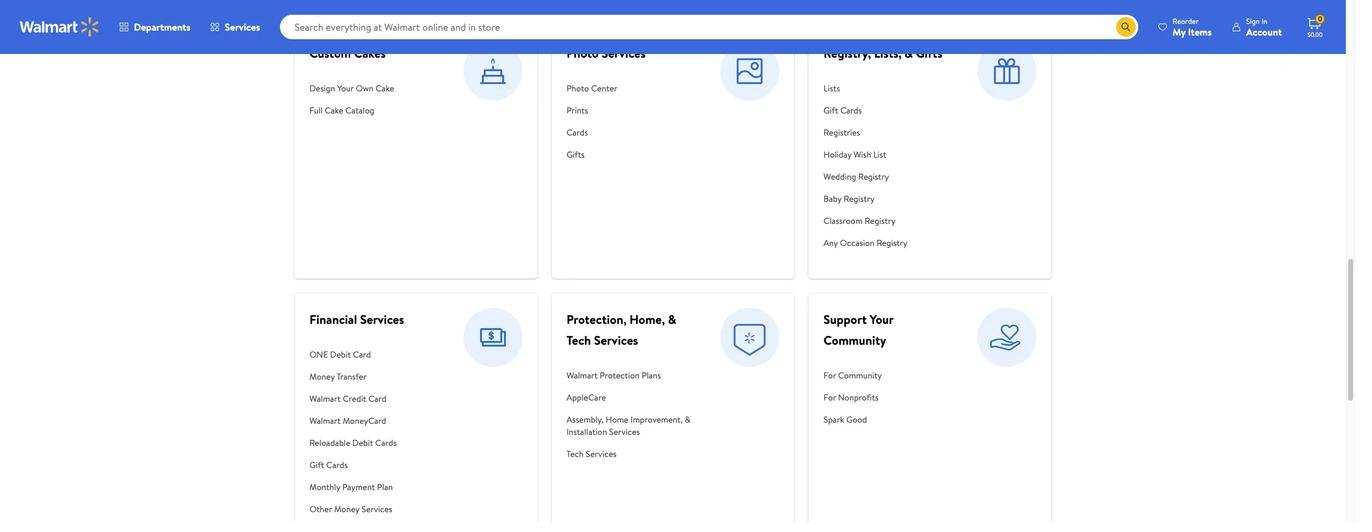 Task type: locate. For each thing, give the bounding box(es) containing it.
card for one debit card
[[353, 349, 371, 361]]

applecare link
[[567, 387, 694, 409]]

gift cards down reloadable
[[310, 459, 348, 472]]

0 horizontal spatial gift cards
[[310, 459, 348, 472]]

1 vertical spatial tech
[[567, 448, 584, 460]]

protection, home, & tech services
[[567, 311, 677, 349]]

tech
[[567, 332, 591, 349], [567, 448, 584, 460]]

community inside "link"
[[838, 370, 882, 382]]

assembly,
[[567, 414, 604, 426]]

& inside the assembly, home improvement, & installation services
[[685, 414, 691, 426]]

& right improvement,
[[685, 414, 691, 426]]

departments
[[134, 20, 190, 34]]

0 vertical spatial gift cards
[[824, 104, 862, 117]]

photo up the prints
[[567, 82, 589, 94]]

0 vertical spatial your
[[337, 82, 354, 94]]

gift cards up registries
[[824, 104, 862, 117]]

1 horizontal spatial gift
[[824, 104, 839, 117]]

walmart protection plans link
[[567, 365, 694, 387]]

1 vertical spatial walmart
[[310, 393, 341, 405]]

1 vertical spatial &
[[668, 311, 677, 328]]

0 horizontal spatial gifts
[[567, 148, 585, 161]]

reloadable debit cards
[[310, 437, 397, 449]]

design
[[310, 82, 335, 94]]

financial
[[310, 311, 357, 328]]

registry, lists, & gifts
[[824, 45, 943, 61]]

other
[[310, 503, 332, 516]]

1 photo from the top
[[567, 45, 599, 61]]

monthly payment plan link
[[310, 476, 404, 499]]

monthly payment plan
[[310, 481, 393, 494]]

0 vertical spatial &
[[905, 45, 913, 61]]

support your community link
[[824, 311, 894, 349]]

tech services link
[[567, 443, 694, 465]]

prints
[[567, 104, 588, 117]]

1 horizontal spatial gift cards
[[824, 104, 862, 117]]

1 vertical spatial photo
[[567, 82, 589, 94]]

money down monthly payment plan
[[334, 503, 360, 516]]

registry inside 'link'
[[877, 237, 908, 249]]

1 vertical spatial money
[[334, 503, 360, 516]]

card for walmart credit card
[[369, 393, 387, 405]]

departments button
[[109, 12, 200, 42]]

0 horizontal spatial &
[[668, 311, 677, 328]]

your left own
[[337, 82, 354, 94]]

gift cards link
[[824, 99, 943, 121], [310, 454, 404, 476]]

1 vertical spatial for
[[824, 392, 836, 404]]

cake inside design your own cake link
[[376, 82, 394, 94]]

wedding registry link
[[824, 166, 943, 188]]

registry up classroom registry
[[844, 193, 875, 205]]

registry down list
[[858, 171, 889, 183]]

& inside protection, home, & tech services
[[668, 311, 677, 328]]

services inside tech services link
[[586, 448, 617, 460]]

0 vertical spatial walmart
[[567, 370, 598, 382]]

debit right one
[[330, 349, 351, 361]]

your inside the support your community
[[870, 311, 894, 328]]

1 vertical spatial community
[[838, 370, 882, 382]]

1 for from the top
[[824, 370, 836, 382]]

gift down the lists
[[824, 104, 839, 117]]

cake right full on the top
[[325, 104, 343, 117]]

applecare
[[567, 392, 606, 404]]

community up nonprofits
[[838, 370, 882, 382]]

full cake catalog
[[310, 104, 374, 117]]

photo up photo center
[[567, 45, 599, 61]]

0 vertical spatial for
[[824, 370, 836, 382]]

card right credit
[[369, 393, 387, 405]]

for
[[824, 370, 836, 382], [824, 392, 836, 404]]

1 horizontal spatial your
[[870, 311, 894, 328]]

registry for classroom registry
[[865, 215, 896, 227]]

your right 'support'
[[870, 311, 894, 328]]

any
[[824, 237, 838, 249]]

2 photo from the top
[[567, 82, 589, 94]]

1 vertical spatial card
[[369, 393, 387, 405]]

1 horizontal spatial gift cards link
[[824, 99, 943, 121]]

lists link
[[824, 77, 943, 99]]

1 vertical spatial your
[[870, 311, 894, 328]]

assembly, home improvement, & installation services link
[[567, 409, 694, 443]]

tech down protection,
[[567, 332, 591, 349]]

payment
[[342, 481, 375, 494]]

0
[[1318, 14, 1323, 24]]

& right lists,
[[905, 45, 913, 61]]

0 vertical spatial card
[[353, 349, 371, 361]]

home,
[[630, 311, 665, 328]]

walmart up applecare
[[567, 370, 598, 382]]

services inside protection, home, & tech services
[[594, 332, 638, 349]]

photo center link
[[567, 77, 646, 99]]

custom cakes
[[310, 45, 386, 61]]

2 vertical spatial &
[[685, 414, 691, 426]]

2 for from the top
[[824, 392, 836, 404]]

0 vertical spatial cake
[[376, 82, 394, 94]]

photo for photo center
[[567, 82, 589, 94]]

photo center
[[567, 82, 618, 94]]

0 vertical spatial photo
[[567, 45, 599, 61]]

gift cards link up payment
[[310, 454, 404, 476]]

gift cards for top gift cards link
[[824, 104, 862, 117]]

0 horizontal spatial debit
[[330, 349, 351, 361]]

transfer
[[337, 371, 367, 383]]

1 tech from the top
[[567, 332, 591, 349]]

0 vertical spatial gift
[[824, 104, 839, 117]]

classroom registry
[[824, 215, 896, 227]]

1 vertical spatial debit
[[352, 437, 373, 449]]

photo
[[567, 45, 599, 61], [567, 82, 589, 94]]

good
[[847, 414, 867, 426]]

other money services
[[310, 503, 392, 516]]

& right home,
[[668, 311, 677, 328]]

services button
[[200, 12, 270, 42]]

2 vertical spatial walmart
[[310, 415, 341, 427]]

card
[[353, 349, 371, 361], [369, 393, 387, 405]]

one debit card
[[310, 349, 371, 361]]

community down 'support'
[[824, 332, 887, 349]]

support your community
[[824, 311, 894, 349]]

debit
[[330, 349, 351, 361], [352, 437, 373, 449]]

1 horizontal spatial debit
[[352, 437, 373, 449]]

your for community
[[870, 311, 894, 328]]

lists
[[824, 82, 840, 94]]

gift up the monthly
[[310, 459, 324, 472]]

services
[[225, 20, 260, 34], [602, 45, 646, 61], [360, 311, 404, 328], [594, 332, 638, 349], [609, 426, 640, 438], [586, 448, 617, 460], [362, 503, 392, 516]]

0 horizontal spatial cake
[[325, 104, 343, 117]]

for for for community
[[824, 370, 836, 382]]

gift cards link up "holiday wish list" link
[[824, 99, 943, 121]]

card up money transfer link
[[353, 349, 371, 361]]

spark good
[[824, 414, 867, 426]]

for for for nonprofits
[[824, 392, 836, 404]]

walmart for walmart protection plans
[[567, 370, 598, 382]]

1 vertical spatial gift cards
[[310, 459, 348, 472]]

full
[[310, 104, 323, 117]]

walmart up reloadable
[[310, 415, 341, 427]]

gifts right lists,
[[916, 45, 943, 61]]

0 $0.00
[[1308, 14, 1323, 39]]

1 vertical spatial cake
[[325, 104, 343, 117]]

own
[[356, 82, 374, 94]]

2 horizontal spatial &
[[905, 45, 913, 61]]

walmart
[[567, 370, 598, 382], [310, 393, 341, 405], [310, 415, 341, 427]]

cards down the prints
[[567, 126, 588, 139]]

0 vertical spatial tech
[[567, 332, 591, 349]]

photo services
[[567, 45, 646, 61]]

gifts
[[916, 45, 943, 61], [567, 148, 585, 161]]

gift cards
[[824, 104, 862, 117], [310, 459, 348, 472]]

1 horizontal spatial gifts
[[916, 45, 943, 61]]

custom cakes link
[[310, 45, 386, 61]]

debit down moneycard
[[352, 437, 373, 449]]

community
[[824, 332, 887, 349], [838, 370, 882, 382]]

0 vertical spatial community
[[824, 332, 887, 349]]

1 horizontal spatial &
[[685, 414, 691, 426]]

walmart image
[[20, 17, 100, 37]]

registry
[[858, 171, 889, 183], [844, 193, 875, 205], [865, 215, 896, 227], [877, 237, 908, 249]]

money
[[310, 371, 335, 383], [334, 503, 360, 516]]

account
[[1247, 25, 1282, 38]]

occasion
[[840, 237, 875, 249]]

walmart for walmart moneycard
[[310, 415, 341, 427]]

for inside for nonprofits link
[[824, 392, 836, 404]]

money down one
[[310, 371, 335, 383]]

1 horizontal spatial cake
[[376, 82, 394, 94]]

for up spark at the right
[[824, 392, 836, 404]]

tech down 'installation'
[[567, 448, 584, 460]]

Search search field
[[280, 15, 1139, 39]]

cake right own
[[376, 82, 394, 94]]

0 vertical spatial gifts
[[916, 45, 943, 61]]

improvement,
[[631, 414, 683, 426]]

protection, home, & tech services link
[[567, 311, 677, 349]]

holiday
[[824, 148, 852, 161]]

walmart down money transfer
[[310, 393, 341, 405]]

design your own cake
[[310, 82, 394, 94]]

0 horizontal spatial your
[[337, 82, 354, 94]]

classroom registry link
[[824, 210, 943, 232]]

0 horizontal spatial gift cards link
[[310, 454, 404, 476]]

for up for nonprofits
[[824, 370, 836, 382]]

debit inside "link"
[[352, 437, 373, 449]]

list
[[874, 148, 887, 161]]

spark good link
[[824, 409, 951, 431]]

registry up any occasion registry 'link' at the right of page
[[865, 215, 896, 227]]

1 vertical spatial gifts
[[567, 148, 585, 161]]

protection
[[600, 370, 640, 382]]

for nonprofits link
[[824, 387, 951, 409]]

0 vertical spatial debit
[[330, 349, 351, 361]]

registry down classroom registry link
[[877, 237, 908, 249]]

gifts down 'cards' link
[[567, 148, 585, 161]]

cards down moneycard
[[375, 437, 397, 449]]

1 vertical spatial gift
[[310, 459, 324, 472]]

for inside for community "link"
[[824, 370, 836, 382]]



Task type: describe. For each thing, give the bounding box(es) containing it.
for nonprofits
[[824, 392, 879, 404]]

plans
[[642, 370, 661, 382]]

walmart moneycard
[[310, 415, 386, 427]]

spark
[[824, 414, 845, 426]]

$0.00
[[1308, 30, 1323, 39]]

2 tech from the top
[[567, 448, 584, 460]]

monthly
[[310, 481, 340, 494]]

baby registry link
[[824, 188, 943, 210]]

financial services link
[[310, 311, 404, 328]]

reorder
[[1173, 16, 1199, 26]]

money transfer link
[[310, 366, 404, 388]]

registry,
[[824, 45, 872, 61]]

services inside services dropdown button
[[225, 20, 260, 34]]

holiday wish list link
[[824, 144, 943, 166]]

baby
[[824, 193, 842, 205]]

gifts inside gifts link
[[567, 148, 585, 161]]

photo for photo services
[[567, 45, 599, 61]]

wedding
[[824, 171, 856, 183]]

0 vertical spatial gift cards link
[[824, 99, 943, 121]]

cakes
[[354, 45, 386, 61]]

any occasion registry
[[824, 237, 908, 249]]

in
[[1262, 16, 1268, 26]]

wish
[[854, 148, 872, 161]]

community inside the support your community
[[824, 332, 887, 349]]

catalog
[[345, 104, 374, 117]]

cards inside "link"
[[375, 437, 397, 449]]

home
[[606, 414, 629, 426]]

walmart credit card
[[310, 393, 387, 405]]

registry for baby registry
[[844, 193, 875, 205]]

one
[[310, 349, 328, 361]]

registries link
[[824, 121, 943, 144]]

search icon image
[[1121, 22, 1131, 32]]

prints link
[[567, 99, 646, 121]]

0 vertical spatial money
[[310, 371, 335, 383]]

cards up registries
[[841, 104, 862, 117]]

design your own cake link
[[310, 77, 394, 99]]

for community link
[[824, 365, 951, 387]]

any occasion registry link
[[824, 232, 943, 254]]

1 vertical spatial gift cards link
[[310, 454, 404, 476]]

registry for wedding registry
[[858, 171, 889, 183]]

holiday wish list
[[824, 148, 887, 161]]

nonprofits
[[838, 392, 879, 404]]

classroom
[[824, 215, 863, 227]]

registries
[[824, 126, 860, 139]]

debit for cards
[[352, 437, 373, 449]]

support
[[824, 311, 867, 328]]

money transfer
[[310, 371, 367, 383]]

full cake catalog link
[[310, 99, 394, 121]]

gift cards for the bottommost gift cards link
[[310, 459, 348, 472]]

plan
[[377, 481, 393, 494]]

protection,
[[567, 311, 627, 328]]

tech services
[[567, 448, 617, 460]]

baby registry
[[824, 193, 875, 205]]

lists,
[[874, 45, 902, 61]]

reloadable debit cards link
[[310, 432, 404, 454]]

walmart credit card link
[[310, 388, 404, 410]]

walmart for walmart credit card
[[310, 393, 341, 405]]

services inside the assembly, home improvement, & installation services
[[609, 426, 640, 438]]

photo services link
[[567, 45, 646, 61]]

cards down reloadable
[[326, 459, 348, 472]]

gifts link
[[567, 144, 646, 166]]

tech inside protection, home, & tech services
[[567, 332, 591, 349]]

assembly, home improvement, & installation services
[[567, 414, 691, 438]]

your for own
[[337, 82, 354, 94]]

center
[[591, 82, 618, 94]]

financial services
[[310, 311, 404, 328]]

cake inside full cake catalog link
[[325, 104, 343, 117]]

& for home,
[[668, 311, 677, 328]]

walmart moneycard link
[[310, 410, 404, 432]]

wedding registry
[[824, 171, 889, 183]]

reorder my items
[[1173, 16, 1212, 38]]

reloadable
[[310, 437, 350, 449]]

Walmart Site-Wide search field
[[280, 15, 1139, 39]]

for community
[[824, 370, 882, 382]]

& for lists,
[[905, 45, 913, 61]]

walmart protection plans
[[567, 370, 661, 382]]

other money services link
[[310, 499, 404, 521]]

installation
[[567, 426, 607, 438]]

credit
[[343, 393, 366, 405]]

sign in account
[[1247, 16, 1282, 38]]

moneycard
[[343, 415, 386, 427]]

registry, lists, & gifts link
[[824, 45, 943, 61]]

sign
[[1247, 16, 1260, 26]]

0 horizontal spatial gift
[[310, 459, 324, 472]]

debit for card
[[330, 349, 351, 361]]

custom
[[310, 45, 351, 61]]

services inside other money services link
[[362, 503, 392, 516]]

one debit card link
[[310, 344, 404, 366]]



Task type: vqa. For each thing, say whether or not it's contained in the screenshot.
Top
no



